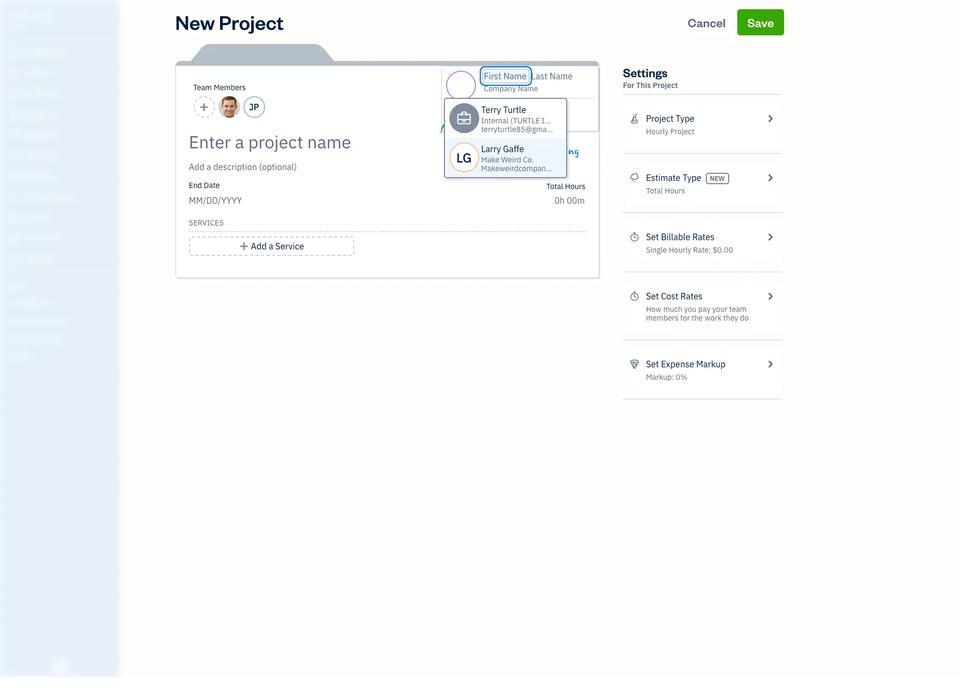 Task type: describe. For each thing, give the bounding box(es) containing it.
make
[[481, 155, 500, 165]]

you
[[684, 304, 697, 314]]

expense image
[[7, 151, 20, 161]]

single hourly rate : $0.00
[[646, 245, 733, 255]]

timetracking image
[[630, 290, 640, 303]]

service
[[275, 241, 304, 252]]

chart image
[[7, 233, 20, 244]]

add
[[251, 241, 267, 252]]

:
[[709, 245, 711, 255]]

turtle
[[503, 104, 526, 115]]

billing
[[553, 145, 579, 158]]

who
[[504, 145, 521, 158]]

you're
[[524, 145, 550, 158]]

services
[[189, 218, 224, 228]]

invoice image
[[7, 109, 20, 120]]

team
[[729, 304, 747, 314]]

project inside settings for this project
[[653, 80, 678, 90]]

gaffe
[[503, 143, 524, 154]]

markup:
[[646, 372, 674, 382]]

a
[[269, 241, 273, 252]]

phone image
[[484, 117, 495, 126]]

apps image
[[8, 282, 116, 290]]

cancel
[[688, 15, 726, 30]]

rate
[[693, 245, 709, 255]]

lg
[[456, 149, 472, 166]]

project image
[[7, 171, 20, 182]]

timetracking image
[[630, 230, 640, 243]]

turtle inc owner
[[9, 10, 57, 30]]

0 horizontal spatial total hours
[[546, 182, 586, 191]]

choose
[[473, 145, 502, 158]]

your
[[712, 304, 728, 314]]

cancel button
[[678, 9, 736, 35]]

the inside choose who you're billing the project to
[[473, 158, 487, 171]]

add a service
[[251, 241, 304, 252]]

team
[[193, 83, 212, 92]]

end date
[[189, 180, 220, 190]]

new
[[710, 174, 725, 183]]

terry
[[481, 104, 501, 115]]

type for estimate type
[[683, 172, 701, 183]]

type for project type
[[676, 113, 695, 124]]

they
[[723, 313, 738, 323]]

single
[[646, 245, 667, 255]]

dashboard image
[[7, 47, 20, 58]]

set billable rates
[[646, 232, 715, 242]]

project type
[[646, 113, 695, 124]]

this
[[636, 80, 651, 90]]

jp
[[249, 102, 259, 112]]

timer image
[[7, 192, 20, 203]]

Hourly Budget text field
[[555, 195, 586, 206]]

owner
[[9, 22, 29, 30]]

Project Name text field
[[189, 131, 488, 153]]

briefcase image
[[457, 114, 472, 123]]

freshbooks image
[[51, 660, 68, 673]]

co.
[[523, 155, 534, 165]]

Project Description text field
[[189, 160, 488, 173]]

expenses image
[[630, 358, 640, 371]]

1 horizontal spatial hours
[[665, 186, 685, 196]]

chevronright image for estimate type
[[765, 171, 775, 184]]

chevronright image
[[765, 230, 775, 243]]

end
[[189, 180, 202, 190]]

makeweirdcompany@weird.co
[[481, 164, 586, 173]]

markup
[[696, 359, 726, 370]]

set for set expense markup
[[646, 359, 659, 370]]

lg list box
[[444, 98, 586, 178]]

project
[[490, 158, 518, 171]]

add team member image
[[199, 101, 209, 114]]

save button
[[738, 9, 784, 35]]

First Name text field
[[484, 71, 527, 82]]

set for set billable rates
[[646, 232, 659, 242]]

pay
[[698, 304, 711, 314]]



Task type: vqa. For each thing, say whether or not it's contained in the screenshot.
chevronDown IMAGE
no



Task type: locate. For each thing, give the bounding box(es) containing it.
1 horizontal spatial total hours
[[646, 186, 685, 196]]

hours up hourly budget text box
[[565, 182, 586, 191]]

project
[[219, 9, 284, 35], [653, 80, 678, 90], [646, 113, 674, 124], [670, 127, 695, 136]]

estimate image
[[7, 89, 20, 99]]

type up hourly project
[[676, 113, 695, 124]]

new
[[175, 9, 215, 35]]

estimates image
[[630, 171, 640, 184]]

0 vertical spatial hourly
[[646, 127, 669, 136]]

terryturtle85@gmail.com
[[481, 124, 568, 134]]

set for set cost rates
[[646, 291, 659, 302]]

1 vertical spatial type
[[683, 172, 701, 183]]

2 vertical spatial set
[[646, 359, 659, 370]]

0 vertical spatial rates
[[692, 232, 715, 242]]

envelope image
[[484, 103, 495, 111]]

how
[[646, 304, 662, 314]]

the inside how much you pay your team members for the work they do
[[692, 313, 703, 323]]

billable
[[661, 232, 690, 242]]

type
[[676, 113, 695, 124], [683, 172, 701, 183]]

add a service button
[[189, 236, 354, 256]]

total hours down the estimate
[[646, 186, 685, 196]]

settings for this project
[[623, 65, 678, 90]]

total up hourly budget text box
[[546, 182, 563, 191]]

date
[[204, 180, 220, 190]]

members
[[214, 83, 246, 92]]

inc)
[[542, 116, 557, 126]]

larry
[[481, 143, 501, 154]]

rates up rate
[[692, 232, 715, 242]]

set up single
[[646, 232, 659, 242]]

chevronright image for project type
[[765, 112, 775, 125]]

set
[[646, 232, 659, 242], [646, 291, 659, 302], [646, 359, 659, 370]]

0 vertical spatial set
[[646, 232, 659, 242]]

turtle
[[9, 10, 40, 21]]

the down the choose
[[473, 158, 487, 171]]

2 set from the top
[[646, 291, 659, 302]]

1 horizontal spatial the
[[692, 313, 703, 323]]

2 chevronright image from the top
[[765, 171, 775, 184]]

rates up the 'you'
[[681, 291, 703, 302]]

chevronright image
[[765, 112, 775, 125], [765, 171, 775, 184], [765, 290, 775, 303], [765, 358, 775, 371]]

hours
[[565, 182, 586, 191], [665, 186, 685, 196]]

type left 'new'
[[683, 172, 701, 183]]

cost
[[661, 291, 679, 302]]

work
[[705, 313, 722, 323]]

Company Name text field
[[484, 84, 539, 93]]

hours down estimate type
[[665, 186, 685, 196]]

estimate
[[646, 172, 681, 183]]

chevronright image for set cost rates
[[765, 290, 775, 303]]

1 vertical spatial rates
[[681, 291, 703, 302]]

save
[[747, 15, 774, 30]]

0 vertical spatial the
[[473, 158, 487, 171]]

bank connections image
[[8, 334, 116, 342]]

larry gaffe make weird co. makeweirdcompany@weird.co
[[481, 143, 586, 173]]

set up 'markup:'
[[646, 359, 659, 370]]

0 vertical spatial type
[[676, 113, 695, 124]]

items and services image
[[8, 316, 116, 325]]

4 chevronright image from the top
[[765, 358, 775, 371]]

1 set from the top
[[646, 232, 659, 242]]

estimate type
[[646, 172, 701, 183]]

how much you pay your team members for the work they do
[[646, 304, 749, 323]]

payment image
[[7, 130, 20, 141]]

Email Address text field
[[500, 103, 550, 112]]

report image
[[7, 254, 20, 265]]

money image
[[7, 212, 20, 223]]

0 horizontal spatial the
[[473, 158, 487, 171]]

chevronright image for set expense markup
[[765, 358, 775, 371]]

markup: 0%
[[646, 372, 687, 382]]

0 horizontal spatial hours
[[565, 182, 586, 191]]

main element
[[0, 0, 147, 677]]

new project
[[175, 9, 284, 35]]

total hours
[[546, 182, 586, 191], [646, 186, 685, 196]]

3 set from the top
[[646, 359, 659, 370]]

Phone Number text field
[[500, 117, 552, 127]]

team members image
[[8, 299, 116, 308]]

1 vertical spatial the
[[692, 313, 703, 323]]

the
[[473, 158, 487, 171], [692, 313, 703, 323]]

internal
[[481, 116, 509, 126]]

rates for set cost rates
[[681, 291, 703, 302]]

to
[[521, 158, 529, 171]]

total
[[546, 182, 563, 191], [646, 186, 663, 196]]

hourly project
[[646, 127, 695, 136]]

1 vertical spatial hourly
[[669, 245, 691, 255]]

the right for
[[692, 313, 703, 323]]

plus image
[[239, 240, 249, 253]]

choose who you're billing the project to
[[473, 145, 579, 171]]

set cost rates
[[646, 291, 703, 302]]

1 chevronright image from the top
[[765, 112, 775, 125]]

1 horizontal spatial total
[[646, 186, 663, 196]]

projects image
[[630, 112, 640, 125]]

0 horizontal spatial total
[[546, 182, 563, 191]]

members
[[646, 313, 679, 323]]

hourly down project type
[[646, 127, 669, 136]]

0%
[[676, 372, 687, 382]]

total down the estimate
[[646, 186, 663, 196]]

settings image
[[8, 351, 116, 360]]

1 vertical spatial set
[[646, 291, 659, 302]]

rates
[[692, 232, 715, 242], [681, 291, 703, 302]]

for
[[680, 313, 690, 323]]

set up how
[[646, 291, 659, 302]]

set expense markup
[[646, 359, 726, 370]]

settings
[[623, 65, 668, 80]]

total hours up hourly budget text box
[[546, 182, 586, 191]]

terry turtle internal (turtle inc) terryturtle85@gmail.com
[[481, 104, 568, 134]]

Last Name text field
[[531, 71, 573, 82]]

for
[[623, 80, 635, 90]]

(turtle
[[510, 116, 540, 126]]

weird
[[501, 155, 521, 165]]

expense
[[661, 359, 694, 370]]

rates for set billable rates
[[692, 232, 715, 242]]

team members
[[193, 83, 246, 92]]

hourly
[[646, 127, 669, 136], [669, 245, 691, 255]]

$0.00
[[713, 245, 733, 255]]

client image
[[7, 68, 20, 79]]

hourly down set billable rates
[[669, 245, 691, 255]]

much
[[663, 304, 682, 314]]

do
[[740, 313, 749, 323]]

inc
[[42, 10, 57, 21]]

End date in  format text field
[[189, 195, 321, 206]]

3 chevronright image from the top
[[765, 290, 775, 303]]



